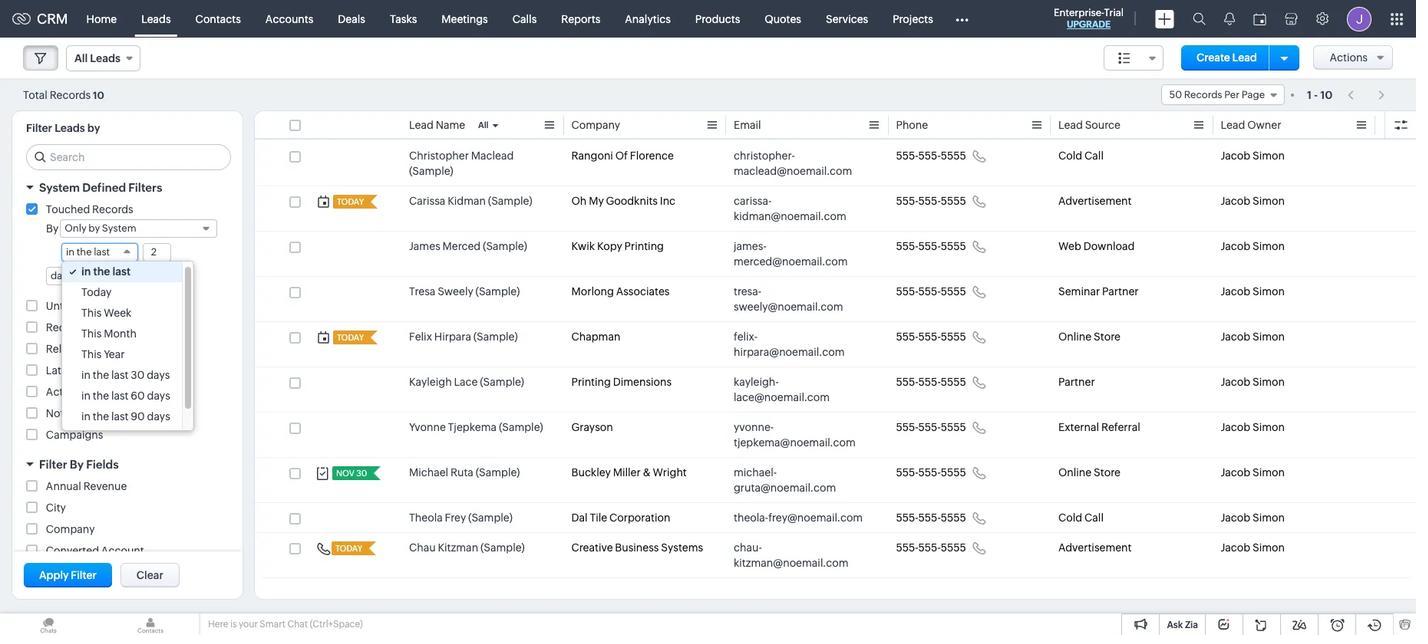 Task type: describe. For each thing, give the bounding box(es) containing it.
michael-
[[734, 467, 777, 479]]

meetings link
[[429, 0, 500, 37]]

rangoni
[[572, 150, 613, 162]]

in the last inside 'in the last' option
[[81, 266, 131, 278]]

2 jacob simon from the top
[[1221, 195, 1285, 207]]

lead inside button
[[1233, 51, 1257, 64]]

(sample) for felix hirpara (sample)
[[474, 331, 518, 343]]

leads inside 'link'
[[141, 13, 171, 25]]

(sample) for yvonne tjepkema (sample)
[[499, 422, 543, 434]]

in the last 60 days option
[[62, 386, 182, 407]]

(sample) for kayleigh lace (sample)
[[480, 376, 524, 389]]

name
[[436, 119, 465, 131]]

inc
[[660, 195, 676, 207]]

online store for michael- gruta@noemail.com
[[1059, 467, 1121, 479]]

filter inside button
[[71, 570, 97, 582]]

the for 90
[[93, 411, 109, 423]]

signals element
[[1215, 0, 1245, 38]]

8 555-555-5555 from the top
[[896, 467, 966, 479]]

9 5555 from the top
[[941, 512, 966, 524]]

owner
[[1248, 119, 1282, 131]]

(sample) for tresa sweely (sample)
[[476, 286, 520, 298]]

0 horizontal spatial company
[[46, 524, 95, 536]]

in the last field
[[61, 243, 138, 262]]

1
[[1308, 89, 1312, 101]]

michael ruta (sample)
[[409, 467, 520, 479]]

grayson
[[572, 422, 613, 434]]

4 555-555-5555 from the top
[[896, 286, 966, 298]]

this week option
[[62, 303, 182, 324]]

week
[[104, 307, 132, 319]]

zia
[[1185, 620, 1199, 631]]

0 vertical spatial printing
[[625, 240, 664, 253]]

the down in the last field
[[93, 266, 110, 278]]

10 jacob simon from the top
[[1221, 542, 1285, 554]]

products link
[[683, 0, 753, 37]]

tjepkema@noemail.com
[[734, 437, 856, 449]]

source
[[1085, 119, 1121, 131]]

-
[[1315, 89, 1319, 101]]

create
[[1197, 51, 1231, 64]]

dal
[[572, 512, 588, 524]]

1 jacob from the top
[[1221, 150, 1251, 162]]

campaigns
[[46, 429, 103, 441]]

dal tile corporation
[[572, 512, 671, 524]]

notes
[[46, 408, 75, 420]]

online for felix- hirpara@noemail.com
[[1059, 331, 1092, 343]]

trial
[[1105, 7, 1124, 18]]

8 simon from the top
[[1253, 467, 1285, 479]]

9 555-555-5555 from the top
[[896, 512, 966, 524]]

records for total
[[50, 89, 91, 101]]

today for chau kitzman (sample)
[[336, 544, 363, 554]]

felix- hirpara@noemail.com link
[[734, 329, 866, 360]]

status
[[108, 365, 140, 377]]

10 simon from the top
[[1253, 542, 1285, 554]]

theola frey (sample)
[[409, 512, 513, 524]]

1 vertical spatial leads
[[55, 122, 85, 134]]

latest email status
[[46, 365, 140, 377]]

1 vertical spatial partner
[[1059, 376, 1095, 389]]

associates
[[616, 286, 670, 298]]

1 555-555-5555 from the top
[[896, 150, 966, 162]]

enterprise-
[[1054, 7, 1105, 18]]

8 jacob from the top
[[1221, 467, 1251, 479]]

christopher
[[409, 150, 469, 162]]

lead for lead name
[[409, 119, 434, 131]]

james- merced@noemail.com link
[[734, 239, 866, 270]]

0 horizontal spatial action
[[84, 322, 117, 334]]

calls
[[513, 13, 537, 25]]

6 jacob from the top
[[1221, 376, 1251, 389]]

theola-frey@noemail.com
[[734, 512, 863, 524]]

&
[[643, 467, 651, 479]]

last for 90
[[111, 411, 129, 423]]

lead for lead source
[[1059, 119, 1083, 131]]

apply
[[39, 570, 69, 582]]

chau
[[409, 542, 436, 554]]

3 5555 from the top
[[941, 240, 966, 253]]

10 5555 from the top
[[941, 542, 966, 554]]

until now option
[[62, 428, 182, 448]]

this week
[[81, 307, 132, 319]]

projects
[[893, 13, 934, 25]]

rangoni of florence
[[572, 150, 674, 162]]

6 5555 from the top
[[941, 376, 966, 389]]

7 5555 from the top
[[941, 422, 966, 434]]

30 inside row group
[[356, 469, 367, 478]]

last up today option
[[112, 266, 131, 278]]

(sample) for carissa kidman (sample)
[[488, 195, 533, 207]]

days for in the last 60 days
[[147, 390, 170, 402]]

analytics
[[625, 13, 671, 25]]

create lead button
[[1182, 45, 1273, 71]]

2 5555 from the top
[[941, 195, 966, 207]]

signals image
[[1225, 12, 1235, 25]]

ask zia
[[1167, 620, 1199, 631]]

revenue
[[83, 481, 127, 493]]

crm link
[[12, 11, 68, 27]]

row group containing christopher maclead (sample)
[[255, 141, 1417, 579]]

(sample) for christopher maclead (sample)
[[409, 165, 454, 177]]

Search text field
[[27, 145, 230, 170]]

web
[[1059, 240, 1082, 253]]

this month option
[[62, 324, 182, 345]]

by
[[87, 122, 100, 134]]

cold for theola-frey@noemail.com
[[1059, 512, 1083, 524]]

leads link
[[129, 0, 183, 37]]

kwik kopy printing
[[572, 240, 664, 253]]

3 555-555-5555 from the top
[[896, 240, 966, 253]]

yvonne tjepkema (sample) link
[[409, 420, 543, 435]]

in the last inside in the last field
[[66, 246, 110, 258]]

9 jacob from the top
[[1221, 512, 1251, 524]]

of
[[616, 150, 628, 162]]

4 jacob from the top
[[1221, 286, 1251, 298]]

in the last 60 days
[[81, 390, 170, 402]]

today for carissa kidman (sample)
[[337, 197, 364, 207]]

seminar partner
[[1059, 286, 1139, 298]]

untouched
[[46, 300, 102, 313]]

cold for christopher- maclead@noemail.com
[[1059, 150, 1083, 162]]

kopy
[[597, 240, 623, 253]]

theola frey (sample) link
[[409, 511, 513, 526]]

today inside option
[[81, 286, 112, 299]]

reports link
[[549, 0, 613, 37]]

tresa sweely (sample)
[[409, 286, 520, 298]]

(sample) for chau kitzman (sample)
[[481, 542, 525, 554]]

meetings
[[442, 13, 488, 25]]

my
[[589, 195, 604, 207]]

kayleigh- lace@noemail.com link
[[734, 375, 866, 405]]

0 horizontal spatial email
[[78, 365, 106, 377]]

theola-frey@noemail.com link
[[734, 511, 863, 526]]

converted
[[46, 545, 99, 557]]

(sample) for theola frey (sample)
[[468, 512, 513, 524]]

in the last 30 days option
[[62, 365, 182, 386]]

services
[[826, 13, 869, 25]]

miller
[[613, 467, 641, 479]]

9 simon from the top
[[1253, 512, 1285, 524]]

christopher- maclead@noemail.com link
[[734, 148, 866, 179]]

8 5555 from the top
[[941, 467, 966, 479]]

carissa-
[[734, 195, 772, 207]]

the for 60
[[93, 390, 109, 402]]

kitzman
[[438, 542, 478, 554]]

creative
[[572, 542, 613, 554]]

5 555-555-5555 from the top
[[896, 331, 966, 343]]

last for 30
[[111, 369, 129, 382]]

nov 30 link
[[332, 467, 369, 481]]

filter by fields
[[39, 458, 119, 471]]

apply filter
[[39, 570, 97, 582]]

carissa kidman (sample)
[[409, 195, 533, 207]]

today link for felix
[[333, 331, 366, 345]]

store for felix- hirpara@noemail.com
[[1094, 331, 1121, 343]]

frey
[[445, 512, 466, 524]]

today link for chau
[[332, 542, 364, 556]]

this month
[[81, 328, 137, 340]]

theola
[[409, 512, 443, 524]]

michael- gruta@noemail.com
[[734, 467, 836, 494]]

account
[[101, 545, 144, 557]]

felix hirpara (sample) link
[[409, 329, 518, 345]]

search image
[[1193, 12, 1206, 25]]

0 horizontal spatial by
[[46, 223, 59, 235]]

touched records
[[46, 203, 133, 216]]

chat
[[287, 620, 308, 630]]

kayleigh
[[409, 376, 452, 389]]

in for 90
[[81, 411, 91, 423]]

tresa-
[[734, 286, 762, 298]]

1 - 10
[[1308, 89, 1333, 101]]

corporation
[[610, 512, 671, 524]]

kidman@noemail.com
[[734, 210, 847, 223]]



Task type: locate. For each thing, give the bounding box(es) containing it.
1 simon from the top
[[1253, 150, 1285, 162]]

year
[[104, 349, 125, 361]]

store for michael- gruta@noemail.com
[[1094, 467, 1121, 479]]

tresa
[[409, 286, 436, 298]]

this up latest email status
[[81, 349, 102, 361]]

0 vertical spatial filter
[[26, 122, 52, 134]]

yvonne tjepkema (sample)
[[409, 422, 543, 434]]

tasks
[[390, 13, 417, 25]]

days right 90 on the bottom left of page
[[147, 411, 170, 423]]

(sample) right hirpara
[[474, 331, 518, 343]]

0 horizontal spatial leads
[[55, 122, 85, 134]]

in the last 90 days option
[[62, 407, 182, 428]]

30 up 60
[[131, 369, 145, 382]]

1 horizontal spatial action
[[129, 343, 163, 355]]

activities
[[46, 386, 92, 398]]

1 horizontal spatial printing
[[625, 240, 664, 253]]

search element
[[1184, 0, 1215, 38]]

in up campaigns
[[81, 411, 91, 423]]

in inside in the last 90 days option
[[81, 411, 91, 423]]

6 555-555-5555 from the top
[[896, 376, 966, 389]]

(sample) right merced
[[483, 240, 527, 253]]

last down this year "option"
[[111, 369, 129, 382]]

web download
[[1059, 240, 1135, 253]]

the down latest email status
[[93, 390, 109, 402]]

lace@noemail.com
[[734, 392, 830, 404]]

0 vertical spatial advertisement
[[1059, 195, 1132, 207]]

leads
[[141, 13, 171, 25], [55, 122, 85, 134]]

filter leads by
[[26, 122, 100, 134]]

1 call from the top
[[1085, 150, 1104, 162]]

quotes link
[[753, 0, 814, 37]]

lace
[[454, 376, 478, 389]]

0 vertical spatial today link
[[333, 195, 366, 209]]

(sample) right lace
[[480, 376, 524, 389]]

merced@noemail.com
[[734, 256, 848, 268]]

(sample) right tjepkema
[[499, 422, 543, 434]]

lead left source
[[1059, 119, 1083, 131]]

here
[[208, 620, 228, 630]]

(sample) inside 'link'
[[480, 376, 524, 389]]

sweely@noemail.com
[[734, 301, 844, 313]]

2 this from the top
[[81, 328, 102, 340]]

in the last
[[66, 246, 110, 258], [81, 266, 131, 278]]

printing dimensions
[[572, 376, 672, 389]]

the inside field
[[77, 246, 92, 258]]

1 vertical spatial company
[[46, 524, 95, 536]]

(sample) for james merced (sample)
[[483, 240, 527, 253]]

frey@noemail.com
[[769, 512, 863, 524]]

10 for total records 10
[[93, 89, 104, 101]]

1 days from the top
[[147, 369, 170, 382]]

4 jacob simon from the top
[[1221, 286, 1285, 298]]

the up until now
[[93, 411, 109, 423]]

9 jacob simon from the top
[[1221, 512, 1285, 524]]

until now
[[81, 432, 130, 444]]

last inside 'option'
[[111, 369, 129, 382]]

0 vertical spatial this
[[81, 307, 102, 319]]

5 simon from the top
[[1253, 331, 1285, 343]]

ruta
[[451, 467, 474, 479]]

online store down external referral
[[1059, 467, 1121, 479]]

0 vertical spatial days
[[147, 369, 170, 382]]

2 cold from the top
[[1059, 512, 1083, 524]]

latest
[[46, 365, 76, 377]]

merced
[[443, 240, 481, 253]]

filter up annual
[[39, 458, 67, 471]]

1 online store from the top
[[1059, 331, 1121, 343]]

filter inside dropdown button
[[39, 458, 67, 471]]

this for this week
[[81, 307, 102, 319]]

days for in the last 30 days
[[147, 369, 170, 382]]

0 vertical spatial online
[[1059, 331, 1092, 343]]

records for touched
[[92, 203, 133, 216]]

seminar
[[1059, 286, 1100, 298]]

5 jacob simon from the top
[[1221, 331, 1285, 343]]

0 vertical spatial leads
[[141, 13, 171, 25]]

2 online store from the top
[[1059, 467, 1121, 479]]

in up activities
[[81, 369, 91, 382]]

3 jacob simon from the top
[[1221, 240, 1285, 253]]

30 right the nov
[[356, 469, 367, 478]]

(ctrl+space)
[[310, 620, 363, 630]]

2 advertisement from the top
[[1059, 542, 1132, 554]]

3 days from the top
[[147, 411, 170, 423]]

records up filter leads by
[[50, 89, 91, 101]]

0 horizontal spatial printing
[[572, 376, 611, 389]]

related records action
[[46, 343, 163, 355]]

10 up by
[[93, 89, 104, 101]]

this for this month
[[81, 328, 102, 340]]

today link for carissa
[[333, 195, 366, 209]]

2 vertical spatial filter
[[71, 570, 97, 582]]

2 jacob from the top
[[1221, 195, 1251, 207]]

online down external
[[1059, 467, 1092, 479]]

2 555-555-5555 from the top
[[896, 195, 966, 207]]

0 vertical spatial partner
[[1103, 286, 1139, 298]]

1 vertical spatial printing
[[572, 376, 611, 389]]

the
[[77, 246, 92, 258], [93, 266, 110, 278], [93, 369, 109, 382], [93, 390, 109, 402], [93, 411, 109, 423]]

florence
[[630, 150, 674, 162]]

in the last down in the last field
[[81, 266, 131, 278]]

1 vertical spatial cold call
[[1059, 512, 1104, 524]]

filter for filter by fields
[[39, 458, 67, 471]]

1 vertical spatial store
[[1094, 467, 1121, 479]]

sweely
[[438, 286, 474, 298]]

the down 'this year'
[[93, 369, 109, 382]]

last up 'in the last' option
[[94, 246, 110, 258]]

online store down seminar partner
[[1059, 331, 1121, 343]]

in the last up 'in the last' option
[[66, 246, 110, 258]]

email down 'this year'
[[78, 365, 106, 377]]

0 vertical spatial in the last
[[66, 246, 110, 258]]

1 vertical spatial action
[[129, 343, 163, 355]]

(sample) right ruta
[[476, 467, 520, 479]]

30 inside 'option'
[[131, 369, 145, 382]]

christopher maclead (sample)
[[409, 150, 514, 177]]

this inside "option"
[[81, 349, 102, 361]]

days right the status
[[147, 369, 170, 382]]

10 jacob from the top
[[1221, 542, 1251, 554]]

lead owner
[[1221, 119, 1282, 131]]

10 for 1 - 10
[[1321, 89, 1333, 101]]

1 vertical spatial online store
[[1059, 467, 1121, 479]]

phone
[[896, 119, 928, 131]]

days right 60
[[147, 390, 170, 402]]

records up month
[[104, 300, 145, 313]]

1 horizontal spatial by
[[70, 458, 84, 471]]

advertisement for chau- kitzman@noemail.com
[[1059, 542, 1132, 554]]

1 store from the top
[[1094, 331, 1121, 343]]

0 horizontal spatial 10
[[93, 89, 104, 101]]

0 vertical spatial by
[[46, 223, 59, 235]]

chau kitzman (sample) link
[[409, 541, 525, 556]]

in inside in the last 30 days 'option'
[[81, 369, 91, 382]]

days for in the last 90 days
[[147, 411, 170, 423]]

list box
[[62, 262, 193, 448]]

online store for felix- hirpara@noemail.com
[[1059, 331, 1121, 343]]

this year option
[[62, 345, 182, 365]]

lead right the create
[[1233, 51, 1257, 64]]

1 vertical spatial advertisement
[[1059, 542, 1132, 554]]

1 vertical spatial by
[[70, 458, 84, 471]]

in the last 90 days
[[81, 411, 170, 423]]

(sample) down christopher
[[409, 165, 454, 177]]

(sample) right sweely
[[476, 286, 520, 298]]

james- merced@noemail.com
[[734, 240, 848, 268]]

0 vertical spatial cold call
[[1059, 150, 1104, 162]]

crm
[[37, 11, 68, 27]]

today
[[337, 197, 364, 207], [81, 286, 112, 299], [337, 333, 364, 342], [336, 544, 363, 554]]

gruta@noemail.com
[[734, 482, 836, 494]]

7 555-555-5555 from the top
[[896, 422, 966, 434]]

products
[[696, 13, 740, 25]]

james merced (sample)
[[409, 240, 527, 253]]

related
[[46, 343, 84, 355]]

cold call for theola-frey@noemail.com
[[1059, 512, 1104, 524]]

call for theola-frey@noemail.com
[[1085, 512, 1104, 524]]

store down external referral
[[1094, 467, 1121, 479]]

navigation
[[1341, 84, 1394, 106]]

1 horizontal spatial company
[[572, 119, 621, 131]]

by down touched
[[46, 223, 59, 235]]

4 5555 from the top
[[941, 286, 966, 298]]

tresa sweely (sample) link
[[409, 284, 520, 299]]

10 right - at the right of page
[[1321, 89, 1333, 101]]

in down in the last field
[[81, 266, 91, 278]]

0 vertical spatial 30
[[131, 369, 145, 382]]

email up "christopher-"
[[734, 119, 761, 131]]

0 vertical spatial online store
[[1059, 331, 1121, 343]]

today for felix hirpara (sample)
[[337, 333, 364, 342]]

1 vertical spatial filter
[[39, 458, 67, 471]]

leads left by
[[55, 122, 85, 134]]

partner up external
[[1059, 376, 1095, 389]]

is
[[230, 620, 237, 630]]

5 5555 from the top
[[941, 331, 966, 343]]

felix- hirpara@noemail.com
[[734, 331, 845, 359]]

the up 'in the last' option
[[77, 246, 92, 258]]

action down this week
[[84, 322, 117, 334]]

records down this month in the left bottom of the page
[[86, 343, 127, 355]]

action down month
[[129, 343, 163, 355]]

store
[[1094, 331, 1121, 343], [1094, 467, 1121, 479]]

filter down total
[[26, 122, 52, 134]]

accounts link
[[253, 0, 326, 37]]

lead left name
[[409, 119, 434, 131]]

10
[[1321, 89, 1333, 101], [93, 89, 104, 101]]

dimensions
[[613, 376, 672, 389]]

carissa- kidman@noemail.com link
[[734, 193, 866, 224]]

4 simon from the top
[[1253, 286, 1285, 298]]

(sample) right "kitzman"
[[481, 542, 525, 554]]

the for 30
[[93, 369, 109, 382]]

simon
[[1253, 150, 1285, 162], [1253, 195, 1285, 207], [1253, 240, 1285, 253], [1253, 286, 1285, 298], [1253, 331, 1285, 343], [1253, 376, 1285, 389], [1253, 422, 1285, 434], [1253, 467, 1285, 479], [1253, 512, 1285, 524], [1253, 542, 1285, 554]]

buckley miller & wright
[[572, 467, 687, 479]]

home link
[[74, 0, 129, 37]]

filters
[[128, 181, 162, 194]]

1 vertical spatial today link
[[333, 331, 366, 345]]

5 jacob from the top
[[1221, 331, 1251, 343]]

in down latest email status
[[81, 390, 91, 402]]

3 simon from the top
[[1253, 240, 1285, 253]]

1 5555 from the top
[[941, 150, 966, 162]]

(sample) right frey
[[468, 512, 513, 524]]

6 jacob simon from the top
[[1221, 376, 1285, 389]]

record action
[[46, 322, 117, 334]]

2 vertical spatial days
[[147, 411, 170, 423]]

1 vertical spatial online
[[1059, 467, 1092, 479]]

last left 90 on the bottom left of page
[[111, 411, 129, 423]]

external
[[1059, 422, 1100, 434]]

0 horizontal spatial partner
[[1059, 376, 1095, 389]]

the inside 'option'
[[93, 369, 109, 382]]

in for 60
[[81, 390, 91, 402]]

0 vertical spatial email
[[734, 119, 761, 131]]

row group
[[255, 141, 1417, 579]]

quotes
[[765, 13, 802, 25]]

in inside in the last field
[[66, 246, 75, 258]]

records down defined
[[92, 203, 133, 216]]

fields
[[86, 458, 119, 471]]

2 call from the top
[[1085, 512, 1104, 524]]

7 jacob simon from the top
[[1221, 422, 1285, 434]]

this up record action
[[81, 307, 102, 319]]

1 this from the top
[[81, 307, 102, 319]]

filter down converted
[[71, 570, 97, 582]]

list box containing in the last
[[62, 262, 193, 448]]

company up converted
[[46, 524, 95, 536]]

3 this from the top
[[81, 349, 102, 361]]

1 horizontal spatial partner
[[1103, 286, 1139, 298]]

chapman
[[572, 331, 621, 343]]

6 simon from the top
[[1253, 376, 1285, 389]]

defined
[[82, 181, 126, 194]]

in for 30
[[81, 369, 91, 382]]

tresa- sweely@noemail.com link
[[734, 284, 866, 315]]

today option
[[62, 283, 182, 303]]

month
[[104, 328, 137, 340]]

online store
[[1059, 331, 1121, 343], [1059, 467, 1121, 479]]

1 horizontal spatial 10
[[1321, 89, 1333, 101]]

services link
[[814, 0, 881, 37]]

in inside 'in the last' option
[[81, 266, 91, 278]]

records for related
[[86, 343, 127, 355]]

last for 60
[[111, 390, 129, 402]]

filter for filter leads by
[[26, 122, 52, 134]]

1 vertical spatial in the last
[[81, 266, 131, 278]]

0 vertical spatial cold
[[1059, 150, 1083, 162]]

2 online from the top
[[1059, 467, 1092, 479]]

kidman
[[448, 195, 486, 207]]

1 jacob simon from the top
[[1221, 150, 1285, 162]]

10 inside total records 10
[[93, 89, 104, 101]]

lead for lead owner
[[1221, 119, 1246, 131]]

smart
[[260, 620, 286, 630]]

2 store from the top
[[1094, 467, 1121, 479]]

untouched records
[[46, 300, 145, 313]]

last inside field
[[94, 246, 110, 258]]

advertisement
[[1059, 195, 1132, 207], [1059, 542, 1132, 554]]

0 vertical spatial action
[[84, 322, 117, 334]]

1 horizontal spatial 30
[[356, 469, 367, 478]]

in down touched
[[66, 246, 75, 258]]

theola-
[[734, 512, 769, 524]]

chats image
[[0, 614, 97, 636]]

company
[[572, 119, 621, 131], [46, 524, 95, 536]]

total records 10
[[23, 89, 104, 101]]

2 vertical spatial today link
[[332, 542, 364, 556]]

online for michael- gruta@noemail.com
[[1059, 467, 1092, 479]]

1 horizontal spatial email
[[734, 119, 761, 131]]

printing
[[625, 240, 664, 253], [572, 376, 611, 389]]

1 vertical spatial days
[[147, 390, 170, 402]]

(sample) for michael ruta (sample)
[[476, 467, 520, 479]]

leads right home link
[[141, 13, 171, 25]]

10 555-555-5555 from the top
[[896, 542, 966, 554]]

(sample) inside christopher maclead (sample)
[[409, 165, 454, 177]]

0 vertical spatial company
[[572, 119, 621, 131]]

company up rangoni
[[572, 119, 621, 131]]

1 vertical spatial call
[[1085, 512, 1104, 524]]

3 jacob from the top
[[1221, 240, 1251, 253]]

morlong
[[572, 286, 614, 298]]

printing up grayson
[[572, 376, 611, 389]]

1 cold call from the top
[[1059, 150, 1104, 162]]

last left 60
[[111, 390, 129, 402]]

1 vertical spatial this
[[81, 328, 102, 340]]

records for untouched
[[104, 300, 145, 313]]

now
[[107, 432, 130, 444]]

nov
[[336, 469, 355, 478]]

2 days from the top
[[147, 390, 170, 402]]

1 vertical spatial cold
[[1059, 512, 1083, 524]]

store down seminar partner
[[1094, 331, 1121, 343]]

1 vertical spatial email
[[78, 365, 106, 377]]

60
[[131, 390, 145, 402]]

contacts image
[[102, 614, 199, 636]]

this for this year
[[81, 349, 102, 361]]

1 advertisement from the top
[[1059, 195, 1132, 207]]

maclead@noemail.com
[[734, 165, 853, 177]]

advertisement for carissa- kidman@noemail.com
[[1059, 195, 1132, 207]]

2 vertical spatial this
[[81, 349, 102, 361]]

lead
[[1233, 51, 1257, 64], [409, 119, 434, 131], [1059, 119, 1083, 131], [1221, 119, 1246, 131]]

chau- kitzman@noemail.com
[[734, 542, 849, 570]]

lead left owner
[[1221, 119, 1246, 131]]

in the last option
[[62, 262, 182, 283]]

2 cold call from the top
[[1059, 512, 1104, 524]]

1 horizontal spatial leads
[[141, 13, 171, 25]]

0 vertical spatial store
[[1094, 331, 1121, 343]]

1 online from the top
[[1059, 331, 1092, 343]]

by up annual revenue
[[70, 458, 84, 471]]

0 vertical spatial call
[[1085, 150, 1104, 162]]

days inside 'option'
[[147, 369, 170, 382]]

cold call for christopher- maclead@noemail.com
[[1059, 150, 1104, 162]]

create lead
[[1197, 51, 1257, 64]]

7 jacob from the top
[[1221, 422, 1251, 434]]

None text field
[[143, 244, 170, 261]]

2 simon from the top
[[1253, 195, 1285, 207]]

1 vertical spatial 30
[[356, 469, 367, 478]]

8 jacob simon from the top
[[1221, 467, 1285, 479]]

7 simon from the top
[[1253, 422, 1285, 434]]

30
[[131, 369, 145, 382], [356, 469, 367, 478]]

1 cold from the top
[[1059, 150, 1083, 162]]

by inside dropdown button
[[70, 458, 84, 471]]

online down seminar
[[1059, 331, 1092, 343]]

printing right kopy
[[625, 240, 664, 253]]

this up related records action on the left bottom of the page
[[81, 328, 102, 340]]

in inside in the last 60 days option
[[81, 390, 91, 402]]

partner right seminar
[[1103, 286, 1139, 298]]

chau-
[[734, 542, 762, 554]]

carissa- kidman@noemail.com
[[734, 195, 847, 223]]

0 horizontal spatial 30
[[131, 369, 145, 382]]

yvonne- tjepkema@noemail.com
[[734, 422, 856, 449]]

felix hirpara (sample)
[[409, 331, 518, 343]]

(sample) right kidman
[[488, 195, 533, 207]]

call for christopher- maclead@noemail.com
[[1085, 150, 1104, 162]]

this year
[[81, 349, 125, 361]]

touched
[[46, 203, 90, 216]]



Task type: vqa. For each thing, say whether or not it's contained in the screenshot.
the together
no



